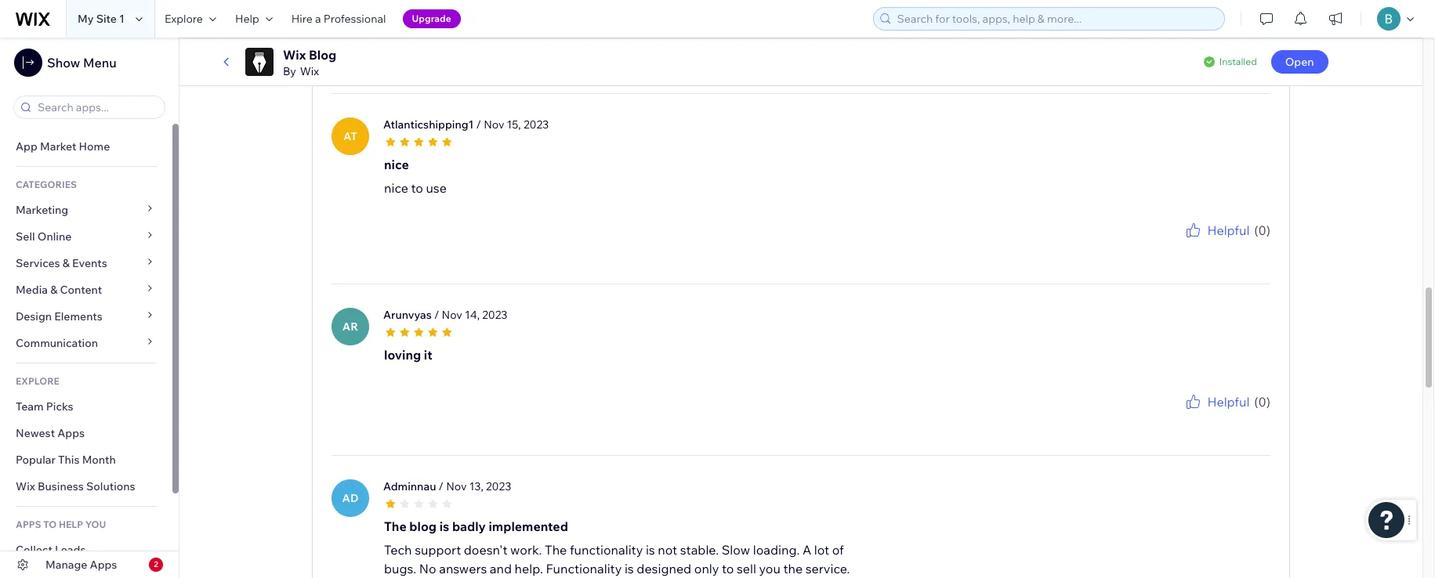 Task type: describe. For each thing, give the bounding box(es) containing it.
loving
[[384, 347, 421, 363]]

your for / nov 15, 2023
[[1208, 240, 1227, 251]]

1 nice from the top
[[384, 156, 409, 172]]

no
[[419, 561, 436, 577]]

sell online link
[[0, 223, 172, 250]]

ar
[[342, 320, 358, 334]]

feedback for atlanticshipping1 / nov 15, 2023
[[1230, 240, 1271, 251]]

thank you for your feedback for / nov 14, 2023
[[1146, 411, 1271, 423]]

for for / nov 14, 2023
[[1193, 411, 1206, 423]]

2
[[154, 560, 158, 570]]

doesn't
[[464, 542, 507, 558]]

(0) for arunvyas / nov 14, 2023
[[1254, 394, 1271, 410]]

hire a professional link
[[282, 0, 395, 38]]

2023 for badly
[[486, 479, 511, 494]]

team picks
[[16, 400, 73, 414]]

for for / nov 15, 2023
[[1193, 240, 1206, 251]]

app market home
[[16, 140, 110, 154]]

market
[[40, 140, 76, 154]]

a
[[803, 542, 811, 558]]

app market home link
[[0, 133, 172, 160]]

tech
[[384, 542, 412, 558]]

support
[[415, 542, 461, 558]]

design elements
[[16, 310, 103, 324]]

blog
[[409, 519, 437, 534]]

nov for badly
[[446, 479, 467, 494]]

only
[[694, 561, 719, 577]]

0 horizontal spatial the
[[384, 519, 407, 534]]

popular this month
[[16, 453, 116, 467]]

/ for badly
[[439, 479, 444, 494]]

design elements link
[[0, 303, 172, 330]]

to inside the blog is badly implemented tech support doesn't work. the functionality is not stable. slow loading. a lot of bugs. no answers and help. functionality is designed only to sell you the service.
[[722, 561, 734, 577]]

this
[[58, 453, 80, 467]]

show
[[47, 55, 80, 71]]

by
[[283, 64, 296, 78]]

newest
[[16, 426, 55, 441]]

0 horizontal spatial is
[[439, 519, 449, 534]]

hire
[[291, 12, 313, 26]]

media & content
[[16, 283, 102, 297]]

explore
[[16, 375, 60, 387]]

at
[[343, 129, 357, 143]]

arunvyas / nov 14, 2023
[[383, 308, 508, 322]]

apps
[[16, 519, 41, 531]]

1 vertical spatial is
[[646, 542, 655, 558]]

helpful for / nov 15, 2023
[[1207, 222, 1250, 238]]

help button
[[226, 0, 282, 38]]

it
[[424, 347, 432, 363]]

atlanticshipping1 / nov 15, 2023
[[383, 117, 549, 131]]

elements
[[54, 310, 103, 324]]

to
[[43, 519, 57, 531]]

loving it
[[384, 347, 432, 363]]

adminnau / nov 13, 2023
[[383, 479, 511, 494]]

installed
[[1219, 56, 1257, 67]]

thank you for your feedback for / nov 15, 2023
[[1146, 240, 1271, 251]]

wix business solutions link
[[0, 473, 172, 500]]

helpful button for atlanticshipping1 / nov 15, 2023
[[1184, 221, 1250, 240]]

1 vertical spatial /
[[434, 308, 439, 322]]

popular this month link
[[0, 447, 172, 473]]

help
[[59, 519, 83, 531]]

loading.
[[753, 542, 800, 558]]

leads
[[55, 543, 86, 557]]

nice nice to use
[[384, 156, 447, 196]]

collect leads
[[16, 543, 86, 557]]

service.
[[806, 561, 850, 577]]

(0) for atlanticshipping1 / nov 15, 2023
[[1254, 222, 1271, 238]]

wix blog logo image
[[245, 48, 274, 76]]

marketing
[[16, 203, 68, 217]]

online
[[37, 230, 72, 244]]

to inside nice nice to use
[[411, 180, 423, 196]]

you
[[85, 519, 106, 531]]

not
[[658, 542, 677, 558]]

bugs.
[[384, 561, 416, 577]]

stable.
[[680, 542, 719, 558]]

solutions
[[86, 480, 135, 494]]

show menu button
[[14, 49, 117, 77]]

services & events link
[[0, 250, 172, 277]]

the
[[783, 561, 803, 577]]

services & events
[[16, 256, 107, 270]]

my site 1
[[78, 12, 125, 26]]

professional
[[323, 12, 386, 26]]

apps for newest apps
[[57, 426, 85, 441]]

site
[[96, 12, 117, 26]]

thank for / nov 15, 2023
[[1146, 240, 1173, 251]]

1 helpful button from the top
[[1184, 30, 1250, 49]]

wix for business
[[16, 480, 35, 494]]



Task type: vqa. For each thing, say whether or not it's contained in the screenshot.
2023
yes



Task type: locate. For each thing, give the bounding box(es) containing it.
1 your from the top
[[1208, 240, 1227, 251]]

is right blog on the bottom left of the page
[[439, 519, 449, 534]]

& left events
[[62, 256, 70, 270]]

2 vertical spatial (0)
[[1254, 394, 1271, 410]]

0 vertical spatial thank
[[1146, 240, 1173, 251]]

2 for from the top
[[1193, 411, 1206, 423]]

a
[[315, 12, 321, 26]]

functionality
[[546, 561, 622, 577]]

2 feedback from the top
[[1230, 411, 1271, 423]]

1 vertical spatial apps
[[90, 558, 117, 572]]

you inside the blog is badly implemented tech support doesn't work. the functionality is not stable. slow loading. a lot of bugs. no answers and help. functionality is designed only to sell you the service.
[[759, 561, 781, 577]]

2 vertical spatial /
[[439, 479, 444, 494]]

& right media
[[50, 283, 58, 297]]

to
[[411, 180, 423, 196], [722, 561, 734, 577]]

newest apps link
[[0, 420, 172, 447]]

apps for manage apps
[[90, 558, 117, 572]]

app
[[16, 140, 37, 154]]

is down the functionality
[[625, 561, 634, 577]]

1 vertical spatial you
[[1175, 411, 1191, 423]]

1 horizontal spatial to
[[722, 561, 734, 577]]

/ right arunvyas
[[434, 308, 439, 322]]

1 thank you for your feedback from the top
[[1146, 240, 1271, 251]]

2 nice from the top
[[384, 180, 408, 196]]

2023 right '13,'
[[486, 479, 511, 494]]

1 vertical spatial nice
[[384, 180, 408, 196]]

0 vertical spatial /
[[476, 117, 481, 131]]

show menu
[[47, 55, 117, 71]]

1 thank from the top
[[1146, 240, 1173, 251]]

1 horizontal spatial apps
[[90, 558, 117, 572]]

2 vertical spatial helpful
[[1207, 394, 1250, 410]]

2 horizontal spatial is
[[646, 542, 655, 558]]

1 vertical spatial 2023
[[482, 308, 508, 322]]

thank for / nov 14, 2023
[[1146, 411, 1173, 423]]

to left sell
[[722, 561, 734, 577]]

0 horizontal spatial to
[[411, 180, 423, 196]]

3 (0) from the top
[[1254, 394, 1271, 410]]

helpful button for arunvyas / nov 14, 2023
[[1184, 392, 1250, 411]]

team
[[16, 400, 44, 414]]

arunvyas
[[383, 308, 432, 322]]

wix blog by wix
[[283, 47, 337, 78]]

1 feedback from the top
[[1230, 240, 1271, 251]]

1 (0) from the top
[[1254, 32, 1271, 48]]

use
[[426, 180, 447, 196]]

1 horizontal spatial is
[[625, 561, 634, 577]]

0 vertical spatial 2023
[[524, 117, 549, 131]]

1 vertical spatial nov
[[442, 308, 462, 322]]

Search for tools, apps, help & more... field
[[892, 8, 1220, 30]]

communication link
[[0, 330, 172, 357]]

atlanticshipping1
[[383, 117, 474, 131]]

/ for use
[[476, 117, 481, 131]]

1 horizontal spatial the
[[545, 542, 567, 558]]

the up tech
[[384, 519, 407, 534]]

blog
[[309, 47, 337, 63]]

nice
[[384, 156, 409, 172], [384, 180, 408, 196]]

media
[[16, 283, 48, 297]]

2 (0) from the top
[[1254, 222, 1271, 238]]

1 vertical spatial (0)
[[1254, 222, 1271, 238]]

1 helpful from the top
[[1207, 32, 1250, 48]]

0 vertical spatial feedback
[[1230, 240, 1271, 251]]

marketing link
[[0, 197, 172, 223]]

0 vertical spatial for
[[1193, 240, 1206, 251]]

0 vertical spatial your
[[1208, 240, 1227, 251]]

0 vertical spatial nov
[[484, 117, 504, 131]]

0 vertical spatial thank you for your feedback
[[1146, 240, 1271, 251]]

the right work.
[[545, 542, 567, 558]]

& inside "link"
[[62, 256, 70, 270]]

you for / nov 14, 2023
[[1175, 411, 1191, 423]]

1 vertical spatial to
[[722, 561, 734, 577]]

2 vertical spatial helpful button
[[1184, 392, 1250, 411]]

you for / nov 15, 2023
[[1175, 240, 1191, 251]]

nice down atlanticshipping1
[[384, 156, 409, 172]]

wix down popular
[[16, 480, 35, 494]]

0 vertical spatial helpful button
[[1184, 30, 1250, 49]]

1 vertical spatial thank you for your feedback
[[1146, 411, 1271, 423]]

work.
[[510, 542, 542, 558]]

0 vertical spatial &
[[62, 256, 70, 270]]

0 vertical spatial apps
[[57, 426, 85, 441]]

13,
[[469, 479, 484, 494]]

designed
[[637, 561, 691, 577]]

/ right 'adminnau'
[[439, 479, 444, 494]]

apps up this
[[57, 426, 85, 441]]

sell
[[737, 561, 756, 577]]

to left the use
[[411, 180, 423, 196]]

2 vertical spatial wix
[[16, 480, 35, 494]]

1 horizontal spatial &
[[62, 256, 70, 270]]

wix for blog
[[283, 47, 306, 63]]

1 vertical spatial your
[[1208, 411, 1227, 423]]

manage
[[45, 558, 87, 572]]

categories
[[16, 179, 77, 190]]

0 vertical spatial the
[[384, 519, 407, 534]]

sell online
[[16, 230, 72, 244]]

1
[[119, 12, 125, 26]]

2 vertical spatial 2023
[[486, 479, 511, 494]]

1 vertical spatial for
[[1193, 411, 1206, 423]]

0 vertical spatial nice
[[384, 156, 409, 172]]

business
[[38, 480, 84, 494]]

3 helpful button from the top
[[1184, 392, 1250, 411]]

helpful
[[1207, 32, 1250, 48], [1207, 222, 1250, 238], [1207, 394, 1250, 410]]

upgrade
[[412, 13, 451, 24]]

thank you for your feedback
[[1146, 240, 1271, 251], [1146, 411, 1271, 423]]

team picks link
[[0, 393, 172, 420]]

the blog is badly implemented tech support doesn't work. the functionality is not stable. slow loading. a lot of bugs. no answers and help. functionality is designed only to sell you the service.
[[384, 519, 850, 577]]

wix inside sidebar element
[[16, 480, 35, 494]]

wix up by
[[283, 47, 306, 63]]

0 vertical spatial is
[[439, 519, 449, 534]]

&
[[62, 256, 70, 270], [50, 283, 58, 297]]

1 vertical spatial &
[[50, 283, 58, 297]]

0 vertical spatial helpful
[[1207, 32, 1250, 48]]

content
[[60, 283, 102, 297]]

/ left 15,
[[476, 117, 481, 131]]

help
[[235, 12, 259, 26]]

is left not
[[646, 542, 655, 558]]

collect
[[16, 543, 52, 557]]

for
[[1193, 240, 1206, 251], [1193, 411, 1206, 423]]

2 helpful from the top
[[1207, 222, 1250, 238]]

my
[[78, 12, 94, 26]]

2023 right 14,
[[482, 308, 508, 322]]

1 vertical spatial the
[[545, 542, 567, 558]]

2 your from the top
[[1208, 411, 1227, 423]]

0 vertical spatial (0)
[[1254, 32, 1271, 48]]

your for / nov 14, 2023
[[1208, 411, 1227, 423]]

sidebar element
[[0, 38, 179, 578]]

apps right manage
[[90, 558, 117, 572]]

1 vertical spatial thank
[[1146, 411, 1173, 423]]

apps to help you
[[16, 519, 106, 531]]

2 thank from the top
[[1146, 411, 1173, 423]]

& for content
[[50, 283, 58, 297]]

2 thank you for your feedback from the top
[[1146, 411, 1271, 423]]

3 helpful from the top
[[1207, 394, 1250, 410]]

collect leads link
[[0, 537, 172, 564]]

media & content link
[[0, 277, 172, 303]]

open
[[1285, 55, 1314, 69]]

wix right by
[[300, 64, 319, 78]]

sell
[[16, 230, 35, 244]]

communication
[[16, 336, 100, 350]]

0 horizontal spatial apps
[[57, 426, 85, 441]]

2023 right 15,
[[524, 117, 549, 131]]

open button
[[1271, 50, 1328, 74]]

2023
[[524, 117, 549, 131], [482, 308, 508, 322], [486, 479, 511, 494]]

badly
[[452, 519, 486, 534]]

home
[[79, 140, 110, 154]]

implemented
[[489, 519, 568, 534]]

slow
[[722, 542, 750, 558]]

hire a professional
[[291, 12, 386, 26]]

design
[[16, 310, 52, 324]]

of
[[832, 542, 844, 558]]

2 vertical spatial nov
[[446, 479, 467, 494]]

Search apps... field
[[33, 96, 160, 118]]

0 vertical spatial to
[[411, 180, 423, 196]]

1 vertical spatial helpful button
[[1184, 221, 1250, 240]]

explore
[[165, 12, 203, 26]]

nov left '13,'
[[446, 479, 467, 494]]

1 vertical spatial feedback
[[1230, 411, 1271, 423]]

functionality
[[570, 542, 643, 558]]

nice left the use
[[384, 180, 408, 196]]

& for events
[[62, 256, 70, 270]]

your
[[1208, 240, 1227, 251], [1208, 411, 1227, 423]]

0 vertical spatial wix
[[283, 47, 306, 63]]

picks
[[46, 400, 73, 414]]

14,
[[465, 308, 480, 322]]

1 for from the top
[[1193, 240, 1206, 251]]

0 horizontal spatial &
[[50, 283, 58, 297]]

answers
[[439, 561, 487, 577]]

helpful for / nov 14, 2023
[[1207, 394, 1250, 410]]

nov left 14,
[[442, 308, 462, 322]]

2 vertical spatial you
[[759, 561, 781, 577]]

1 vertical spatial helpful
[[1207, 222, 1250, 238]]

lot
[[814, 542, 829, 558]]

1 vertical spatial wix
[[300, 64, 319, 78]]

15,
[[507, 117, 521, 131]]

nov
[[484, 117, 504, 131], [442, 308, 462, 322], [446, 479, 467, 494]]

nov for use
[[484, 117, 504, 131]]

0 vertical spatial you
[[1175, 240, 1191, 251]]

2 vertical spatial is
[[625, 561, 634, 577]]

help.
[[515, 561, 543, 577]]

2023 for use
[[524, 117, 549, 131]]

nov left 15,
[[484, 117, 504, 131]]

feedback for arunvyas / nov 14, 2023
[[1230, 411, 1271, 423]]

2 helpful button from the top
[[1184, 221, 1250, 240]]

menu
[[83, 55, 117, 71]]

and
[[490, 561, 512, 577]]

manage apps
[[45, 558, 117, 572]]

ad
[[342, 491, 359, 505]]



